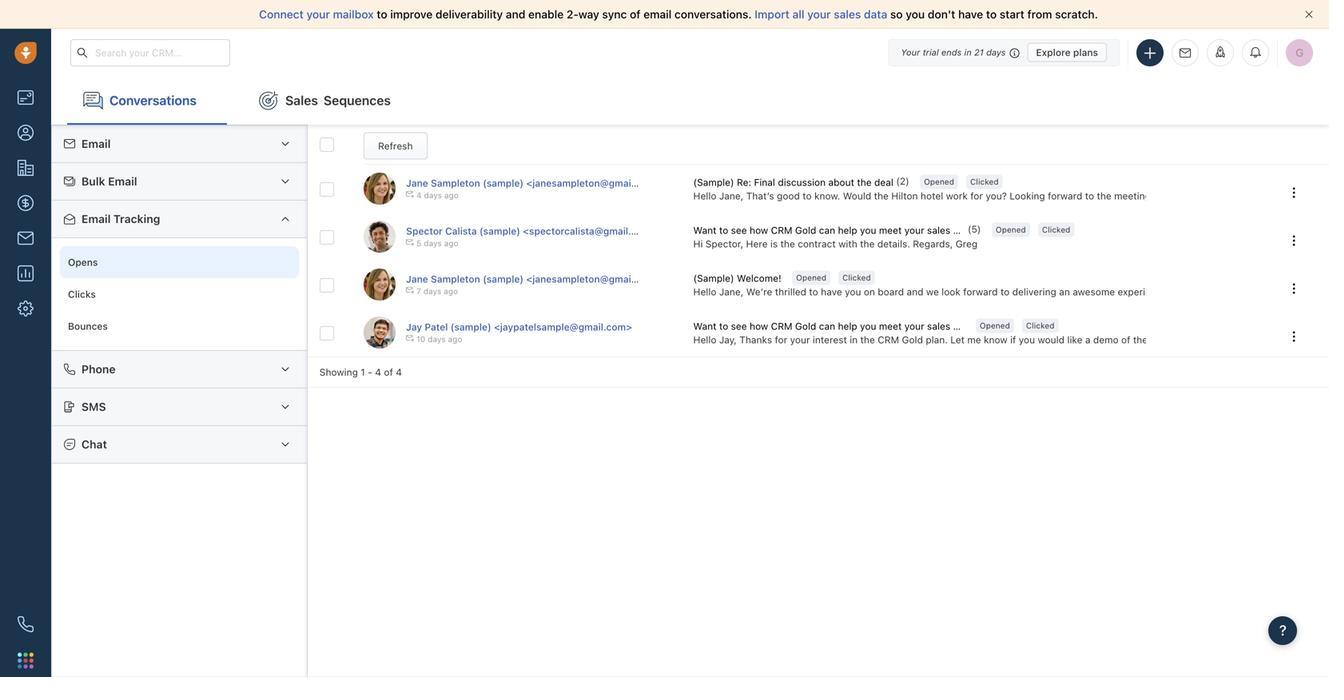 Task type: vqa. For each thing, say whether or not it's contained in the screenshot.
top Billing address details
no



Task type: locate. For each thing, give the bounding box(es) containing it.
<spectorcalista@gmail.com>
[[523, 225, 657, 237]]

if left y at the top right
[[1317, 286, 1323, 298]]

want to see how crm gold can help you meet your sales goals? link up interest
[[694, 319, 983, 333]]

outgoing image for jane sampleton (sample) <janesampleton@gmail.com>
[[406, 286, 414, 294]]

jane, down (sample) welcome!
[[720, 286, 744, 298]]

(sample) left re:
[[694, 177, 735, 188]]

jane up 7
[[406, 273, 428, 285]]

help up interest
[[838, 321, 858, 332]]

gold up "contract"
[[796, 225, 817, 236]]

gold for jay patel (sample) <jaypatelsample@gmail.com>
[[796, 321, 817, 332]]

demo
[[1094, 334, 1119, 346]]

<janesampleton@gmail.com> down <spectorcalista@gmail.com>
[[527, 273, 663, 285]]

1 vertical spatial jane sampleton (sample) <janesampleton@gmail.com> link
[[406, 273, 663, 285]]

(sample) up spector calista (sample) <spectorcalista@gmail.com>
[[483, 177, 524, 189]]

how up here
[[750, 225, 769, 236]]

you left would
[[1019, 334, 1036, 346]]

sampleton up 7 days ago
[[431, 273, 480, 285]]

(sample) for 10 days ago
[[451, 321, 492, 332]]

is
[[771, 238, 778, 250]]

see up jay, at the right of page
[[731, 321, 747, 332]]

evaluation
[[1287, 334, 1330, 346]]

2 hello from the top
[[694, 286, 717, 298]]

days for 4 days ago
[[424, 191, 442, 200]]

sales for <spectorcalista@gmail.com>
[[928, 225, 951, 236]]

2 vertical spatial in
[[850, 334, 858, 346]]

clicks
[[68, 289, 96, 300]]

goals? for spector calista (sample) <spectorcalista@gmail.com>
[[954, 225, 983, 236]]

(sample) right calista
[[480, 225, 521, 237]]

(sample) up 10 days ago on the left
[[451, 321, 492, 332]]

days right 7
[[424, 287, 442, 296]]

help for <spectorcalista@gmail.com>
[[838, 225, 858, 236]]

jane, for we're
[[720, 286, 744, 298]]

(sample) inside button
[[694, 273, 735, 284]]

help up with
[[838, 225, 858, 236]]

2 see from the top
[[731, 321, 747, 332]]

freshworks switcher image
[[18, 653, 34, 669]]

want to see how crm gold can help you meet your sales goals? link
[[694, 223, 983, 237], [694, 319, 983, 333]]

email for email
[[82, 137, 111, 150]]

and left we on the right of page
[[907, 286, 924, 298]]

jane sampleton (sample) <janesampleton@gmail.com> link up the spector calista (sample) <spectorcalista@gmail.com> link on the left of the page
[[406, 177, 663, 189]]

<janesampleton@gmail.com> up <spectorcalista@gmail.com>
[[527, 177, 663, 189]]

help for <jaypatelsample@gmail.com>
[[838, 321, 858, 332]]

of right sync
[[630, 8, 641, 21]]

meet up details.
[[879, 225, 902, 236]]

1 vertical spatial goals?
[[954, 321, 983, 332]]

1 (sample) from the top
[[694, 177, 735, 188]]

2 outgoing image from the top
[[406, 334, 414, 342]]

outgoing image for jay patel (sample) <jaypatelsample@gmail.com>
[[406, 334, 414, 342]]

1 vertical spatial outgoing image
[[406, 286, 414, 294]]

hello
[[694, 190, 717, 202], [694, 286, 717, 298], [694, 334, 717, 346]]

gold for spector calista (sample) <spectorcalista@gmail.com>
[[796, 225, 817, 236]]

0 vertical spatial jane
[[406, 177, 428, 189]]

crm for jay patel (sample) <jaypatelsample@gmail.com>
[[771, 321, 793, 332]]

1 vertical spatial greg
[[956, 238, 978, 250]]

0 vertical spatial in
[[965, 47, 972, 58]]

want to see how crm gold can help you meet your sales goals? button
[[694, 223, 983, 237], [694, 319, 983, 333]]

jane sampleton (sample) <janesampleton@gmail.com> link down spector calista (sample) <spectorcalista@gmail.com>
[[406, 273, 663, 285]]

want
[[694, 225, 717, 236], [694, 321, 717, 332]]

refresh
[[378, 140, 413, 152]]

opened up thrilled
[[797, 273, 827, 282]]

calista
[[445, 225, 477, 237]]

1 horizontal spatial have
[[959, 8, 984, 21]]

0 vertical spatial sales
[[834, 8, 861, 21]]

email tracking
[[82, 212, 160, 225]]

import all your sales data link
[[755, 8, 891, 21]]

0 vertical spatial outgoing image
[[406, 190, 414, 198]]

greg right meeting.
[[1157, 190, 1179, 202]]

2 how from the top
[[750, 321, 769, 332]]

1 vertical spatial can
[[819, 321, 836, 332]]

in right interest
[[850, 334, 858, 346]]

final
[[754, 177, 776, 188]]

1 jane sampleton (sample) <janesampleton@gmail.com> from the top
[[406, 177, 663, 189]]

tab list
[[51, 77, 1330, 125]]

1 want to see how crm gold can help you meet your sales goals? button from the top
[[694, 223, 983, 237]]

have right 'don't'
[[959, 8, 984, 21]]

sync
[[603, 8, 627, 21]]

bounces link
[[60, 310, 299, 342]]

2 jane sampleton (sample) <janesampleton@gmail.com> link from the top
[[406, 273, 663, 285]]

1 horizontal spatial for
[[971, 190, 984, 202]]

0 vertical spatial want
[[694, 225, 717, 236]]

would
[[1038, 334, 1065, 346]]

2 vertical spatial sales
[[928, 321, 951, 332]]

2 <janesampleton@gmail.com> from the top
[[527, 273, 663, 285]]

want to see how crm gold can help you meet your sales goals? link up hi spector, here is the contract with the details. regards, greg
[[694, 223, 983, 237]]

1 horizontal spatial forward
[[1048, 190, 1083, 202]]

how up thanks
[[750, 321, 769, 332]]

10 days ago
[[417, 335, 463, 344]]

0 vertical spatial hello
[[694, 190, 717, 202]]

0 vertical spatial jane,
[[720, 190, 744, 202]]

gold left plan.
[[902, 334, 924, 346]]

(sample)
[[694, 177, 735, 188], [694, 273, 735, 284]]

conversations
[[110, 93, 197, 108]]

see up spector,
[[731, 225, 747, 236]]

1 hello from the top
[[694, 190, 717, 202]]

0 vertical spatial want to see how crm gold can help you meet your sales goals?
[[694, 225, 983, 236]]

hi
[[694, 238, 703, 250]]

ago right 7
[[444, 287, 458, 296]]

2 sampleton from the top
[[431, 273, 480, 285]]

days up spector
[[424, 191, 442, 200]]

tracking
[[114, 212, 160, 225]]

let
[[951, 334, 965, 346]]

the up would
[[857, 177, 872, 188]]

can
[[819, 225, 836, 236], [819, 321, 836, 332]]

jane sampleton (sample) <janesampleton@gmail.com> up the spector calista (sample) <spectorcalista@gmail.com> link on the left of the page
[[406, 177, 663, 189]]

crm up is
[[771, 225, 793, 236]]

opens link
[[60, 246, 299, 278]]

1 vertical spatial jane sampleton (sample) <janesampleton@gmail.com>
[[406, 273, 663, 285]]

patel
[[425, 321, 448, 332]]

mailbox
[[333, 8, 374, 21]]

ago up calista
[[445, 191, 459, 200]]

0 vertical spatial <janesampleton@gmail.com>
[[527, 177, 663, 189]]

how for jay patel (sample) <jaypatelsample@gmail.com>
[[750, 321, 769, 332]]

5 days ago
[[417, 239, 459, 248]]

jay,
[[720, 334, 737, 346]]

a
[[1086, 334, 1091, 346]]

jane
[[406, 177, 428, 189], [406, 273, 428, 285]]

outgoing image left 5
[[406, 238, 414, 246]]

email up the bulk
[[82, 137, 111, 150]]

0 vertical spatial want to see how crm gold can help you meet your sales goals? button
[[694, 223, 983, 237]]

1 sampleton from the top
[[431, 177, 480, 189]]

1 vertical spatial gold
[[796, 321, 817, 332]]

want to see how crm gold can help you meet your sales goals? button up hi spector, here is the contract with the details. regards, greg
[[694, 223, 983, 237]]

2 want to see how crm gold can help you meet your sales goals? button from the top
[[694, 319, 983, 333]]

1 horizontal spatial in
[[965, 47, 972, 58]]

1 horizontal spatial 4
[[396, 367, 402, 378]]

<janesampleton@gmail.com>
[[527, 177, 663, 189], [527, 273, 663, 285]]

1 goals? from the top
[[954, 225, 983, 236]]

of right -
[[384, 367, 393, 378]]

hello left jay, at the right of page
[[694, 334, 717, 346]]

(sample) welcome! link
[[694, 271, 785, 285]]

1 vertical spatial for
[[775, 334, 788, 346]]

to right mailbox
[[377, 8, 388, 21]]

1 vertical spatial in
[[1264, 286, 1272, 298]]

deliverability
[[436, 8, 503, 21]]

jane sampleton (sample) <janesampleton@gmail.com>
[[406, 177, 663, 189], [406, 273, 663, 285]]

crm up thanks
[[771, 321, 793, 332]]

help
[[838, 225, 858, 236], [838, 321, 858, 332], [1201, 334, 1220, 346]]

ago for 10 days ago
[[448, 335, 463, 344]]

to
[[377, 8, 388, 21], [987, 8, 997, 21], [803, 190, 812, 202], [1086, 190, 1095, 202], [720, 225, 729, 236], [810, 286, 819, 298], [1001, 286, 1010, 298], [720, 321, 729, 332], [1189, 334, 1198, 346]]

2 can from the top
[[819, 321, 836, 332]]

0 vertical spatial and
[[506, 8, 526, 21]]

you down on
[[860, 321, 877, 332]]

2 horizontal spatial in
[[1264, 286, 1272, 298]]

2 meet from the top
[[879, 321, 902, 332]]

you left on
[[845, 286, 862, 298]]

jane sampleton (sample) <janesampleton@gmail.com> down spector calista (sample) <spectorcalista@gmail.com>
[[406, 273, 663, 285]]

plan.
[[926, 334, 948, 346]]

if right know
[[1011, 334, 1017, 346]]

ago right 10
[[448, 335, 463, 344]]

with
[[839, 238, 858, 250]]

(sample) for 5 days ago
[[480, 225, 521, 237]]

1 vertical spatial want to see how crm gold can help you meet your sales goals? button
[[694, 319, 983, 333]]

1 vertical spatial help
[[838, 321, 858, 332]]

ago for 4 days ago
[[445, 191, 459, 200]]

jane sampleton (sample) <janesampleton@gmail.com> link
[[406, 177, 663, 189], [406, 273, 663, 285]]

1 vertical spatial hello
[[694, 286, 717, 298]]

0 vertical spatial jane sampleton (sample) <janesampleton@gmail.com>
[[406, 177, 663, 189]]

your
[[307, 8, 330, 21], [808, 8, 831, 21], [905, 225, 925, 236], [905, 321, 925, 332], [791, 334, 810, 346], [1265, 334, 1285, 346]]

2 jane from the top
[[406, 273, 428, 285]]

(sample) inside (sample) re: final discussion about the deal (2)
[[694, 177, 735, 188]]

1 <janesampleton@gmail.com> from the top
[[527, 177, 663, 189]]

1 vertical spatial forward
[[964, 286, 998, 298]]

2 want from the top
[[694, 321, 717, 332]]

good
[[777, 190, 800, 202]]

tab list containing conversations
[[51, 77, 1330, 125]]

1 want to see how crm gold can help you meet your sales goals? from the top
[[694, 225, 983, 236]]

want down (sample) welcome!
[[694, 321, 717, 332]]

1 can from the top
[[819, 225, 836, 236]]

1 vertical spatial want to see how crm gold can help you meet your sales goals?
[[694, 321, 983, 332]]

what's new image
[[1215, 46, 1227, 58]]

jane sampleton (sample) <janesampleton@gmail.com> link for (sample) welcome!
[[406, 273, 663, 285]]

1 meet from the top
[[879, 225, 902, 236]]

y
[[1326, 286, 1330, 298]]

7 days ago
[[417, 287, 458, 296]]

jane up 4 days ago
[[406, 177, 428, 189]]

at
[[1173, 286, 1183, 298]]

1 want from the top
[[694, 225, 717, 236]]

in left the 21
[[965, 47, 972, 58]]

1 vertical spatial outgoing image
[[406, 334, 414, 342]]

point
[[1204, 286, 1227, 298]]

explore plans
[[1037, 47, 1099, 58]]

forward
[[1048, 190, 1083, 202], [964, 286, 998, 298]]

1 vertical spatial jane,
[[720, 286, 744, 298]]

crm
[[771, 225, 793, 236], [771, 321, 793, 332], [878, 334, 900, 346]]

0 horizontal spatial forward
[[964, 286, 998, 298]]

3 hello from the top
[[694, 334, 717, 346]]

crm down the board
[[878, 334, 900, 346]]

greg down (5)
[[956, 238, 978, 250]]

0 vertical spatial want to see how crm gold can help you meet your sales goals? link
[[694, 223, 983, 237]]

0 horizontal spatial if
[[1011, 334, 1017, 346]]

forward right look
[[964, 286, 998, 298]]

jane, down re:
[[720, 190, 744, 202]]

ago
[[445, 191, 459, 200], [444, 239, 459, 248], [444, 287, 458, 296], [448, 335, 463, 344]]

data
[[864, 8, 888, 21]]

any
[[1186, 286, 1202, 298]]

phone image
[[18, 617, 34, 633]]

2 outgoing image from the top
[[406, 286, 414, 294]]

ago down calista
[[444, 239, 459, 248]]

sales up regards,
[[928, 225, 951, 236]]

0 vertical spatial sampleton
[[431, 177, 480, 189]]

interest
[[813, 334, 847, 346]]

0 vertical spatial for
[[971, 190, 984, 202]]

gold
[[796, 225, 817, 236], [796, 321, 817, 332], [902, 334, 924, 346]]

1 outgoing image from the top
[[406, 238, 414, 246]]

you
[[906, 8, 925, 21], [860, 225, 877, 236], [845, 286, 862, 298], [860, 321, 877, 332], [1019, 334, 1036, 346]]

goals? down work in the right of the page
[[954, 225, 983, 236]]

jane sampleton (sample) <janesampleton@gmail.com> for (sample) welcome!
[[406, 273, 663, 285]]

0 horizontal spatial have
[[821, 286, 843, 298]]

jane sampleton (sample) <janesampleton@gmail.com> for (sample) re: final discussion about the deal
[[406, 177, 663, 189]]

thrilled
[[775, 286, 807, 298]]

outgoing image
[[406, 238, 414, 246], [406, 286, 414, 294]]

1 outgoing image from the top
[[406, 190, 414, 198]]

0 vertical spatial email
[[82, 137, 111, 150]]

about
[[829, 177, 855, 188]]

days down patel at the left top
[[428, 335, 446, 344]]

2 want to see how crm gold can help you meet your sales goals? link from the top
[[694, 319, 983, 333]]

of
[[630, 8, 641, 21], [1230, 286, 1239, 298], [1122, 334, 1131, 346], [384, 367, 393, 378]]

Search your CRM... text field
[[70, 39, 230, 66]]

1 see from the top
[[731, 225, 747, 236]]

sequences
[[324, 93, 391, 108]]

so
[[891, 8, 903, 21]]

2 (sample) from the top
[[694, 273, 735, 284]]

outgoing image left 4 days ago
[[406, 190, 414, 198]]

2 jane sampleton (sample) <janesampleton@gmail.com> from the top
[[406, 273, 663, 285]]

meet for <jaypatelsample@gmail.com>
[[879, 321, 902, 332]]

1 want to see how crm gold can help you meet your sales goals? link from the top
[[694, 223, 983, 237]]

crm for spector calista (sample) <spectorcalista@gmail.com>
[[771, 225, 793, 236]]

want to see how crm gold can help you meet your sales goals? link for <jaypatelsample@gmail.com>
[[694, 319, 983, 333]]

<janesampleton@gmail.com> for (sample) welcome!
[[527, 273, 663, 285]]

2 vertical spatial crm
[[878, 334, 900, 346]]

1 vertical spatial meet
[[879, 321, 902, 332]]

want to see how crm gold can help you meet your sales goals? button up interest
[[694, 319, 983, 333]]

0 vertical spatial meet
[[879, 225, 902, 236]]

email right the bulk
[[108, 175, 137, 188]]

want to see how crm gold can help you meet your sales goals? button for jay patel (sample) <jaypatelsample@gmail.com>
[[694, 319, 983, 333]]

(sample) up jay patel (sample) <jaypatelsample@gmail.com>
[[483, 273, 524, 285]]

1 vertical spatial how
[[750, 321, 769, 332]]

0 vertical spatial (sample)
[[694, 177, 735, 188]]

2 vertical spatial help
[[1201, 334, 1220, 346]]

0 vertical spatial outgoing image
[[406, 238, 414, 246]]

0 vertical spatial jane sampleton (sample) <janesampleton@gmail.com> link
[[406, 177, 663, 189]]

outgoing image for spector calista (sample) <spectorcalista@gmail.com>
[[406, 238, 414, 246]]

1 vertical spatial want
[[694, 321, 717, 332]]

to left "start"
[[987, 8, 997, 21]]

awesome
[[1073, 286, 1116, 298]]

jane sampleton (sample) <janesampleton@gmail.com> link for (sample) re: final discussion about the deal
[[406, 177, 663, 189]]

0 vertical spatial how
[[750, 225, 769, 236]]

2 want to see how crm gold can help you meet your sales goals? from the top
[[694, 321, 983, 332]]

want to see how crm gold can help you meet your sales goals? up hi spector, here is the contract with the details. regards, greg
[[694, 225, 983, 236]]

1 jane sampleton (sample) <janesampleton@gmail.com> link from the top
[[406, 177, 663, 189]]

help left expedite
[[1201, 334, 1220, 346]]

email
[[82, 137, 111, 150], [108, 175, 137, 188], [82, 212, 111, 225]]

1 how from the top
[[750, 225, 769, 236]]

the right with
[[861, 238, 875, 250]]

2 vertical spatial email
[[82, 212, 111, 225]]

7
[[417, 287, 421, 296]]

outgoing image for jane sampleton (sample) <janesampleton@gmail.com>
[[406, 190, 414, 198]]

meet down the board
[[879, 321, 902, 332]]

1 vertical spatial <janesampleton@gmail.com>
[[527, 273, 663, 285]]

4 days ago
[[417, 191, 459, 200]]

1 vertical spatial and
[[907, 286, 924, 298]]

0 horizontal spatial in
[[850, 334, 858, 346]]

1 vertical spatial sales
[[928, 225, 951, 236]]

0 vertical spatial help
[[838, 225, 858, 236]]

sales left data
[[834, 8, 861, 21]]

want up hi
[[694, 225, 717, 236]]

2 vertical spatial hello
[[694, 334, 717, 346]]

2 goals? from the top
[[954, 321, 983, 332]]

if
[[1317, 286, 1323, 298], [1011, 334, 1017, 346]]

0 vertical spatial see
[[731, 225, 747, 236]]

1 vertical spatial want to see how crm gold can help you meet your sales goals? link
[[694, 319, 983, 333]]

outgoing image
[[406, 190, 414, 198], [406, 334, 414, 342]]

of left time
[[1230, 286, 1239, 298]]

improve
[[391, 8, 433, 21]]

for left you?
[[971, 190, 984, 202]]

hello jay, thanks for your interest in the crm gold plan. let me know if you would like a demo of the product to help expedite your evaluation
[[694, 334, 1330, 346]]

hello down (sample) welcome!
[[694, 286, 717, 298]]

me
[[968, 334, 982, 346]]

(sample) re: final discussion about the deal link
[[694, 175, 897, 189]]

goals? up me
[[954, 321, 983, 332]]

to right thrilled
[[810, 286, 819, 298]]

1 vertical spatial jane
[[406, 273, 428, 285]]

sales sequences link
[[243, 77, 407, 125]]

(sample) for (sample) welcome!
[[694, 273, 735, 284]]

1 horizontal spatial greg
[[1157, 190, 1179, 202]]

0 vertical spatial can
[[819, 225, 836, 236]]

1 vertical spatial crm
[[771, 321, 793, 332]]

0 vertical spatial forward
[[1048, 190, 1083, 202]]

email for email tracking
[[82, 212, 111, 225]]

0 vertical spatial goals?
[[954, 225, 983, 236]]

1 vertical spatial see
[[731, 321, 747, 332]]

opened
[[924, 177, 955, 186], [996, 225, 1027, 234], [797, 273, 827, 282], [980, 321, 1011, 330]]

can up interest
[[819, 321, 836, 332]]

1 vertical spatial sampleton
[[431, 273, 480, 285]]

1 vertical spatial if
[[1011, 334, 1017, 346]]

board
[[878, 286, 905, 298]]

can up hi spector, here is the contract with the details. regards, greg
[[819, 225, 836, 236]]

days
[[987, 47, 1006, 58], [424, 191, 442, 200], [424, 239, 442, 248], [424, 287, 442, 296], [428, 335, 446, 344]]

2 jane, from the top
[[720, 286, 744, 298]]

4
[[417, 191, 422, 200], [375, 367, 381, 378], [396, 367, 402, 378]]

(sample) down spector,
[[694, 273, 735, 284]]

(sample) for (sample) re: final discussion about the deal (2)
[[694, 177, 735, 188]]

how
[[750, 225, 769, 236], [750, 321, 769, 332]]

0 vertical spatial gold
[[796, 225, 817, 236]]

to left meeting.
[[1086, 190, 1095, 202]]

0 horizontal spatial greg
[[956, 238, 978, 250]]

sales up plan.
[[928, 321, 951, 332]]

in left the this
[[1264, 286, 1272, 298]]

clicks link
[[60, 278, 299, 310]]

want to see how crm gold can help you meet your sales goals? button for spector calista (sample) <spectorcalista@gmail.com>
[[694, 223, 983, 237]]

0 vertical spatial crm
[[771, 225, 793, 236]]

email down the bulk
[[82, 212, 111, 225]]

0 vertical spatial if
[[1317, 286, 1323, 298]]

1 jane, from the top
[[720, 190, 744, 202]]

days for 5 days ago
[[424, 239, 442, 248]]

have left on
[[821, 286, 843, 298]]

1 jane from the top
[[406, 177, 428, 189]]

1 vertical spatial (sample)
[[694, 273, 735, 284]]

outgoing image left 7
[[406, 286, 414, 294]]



Task type: describe. For each thing, give the bounding box(es) containing it.
the right is
[[781, 238, 795, 250]]

product
[[1151, 334, 1187, 346]]

hello jane, we're thrilled to have you on board and we look forward to delivering an awesome experience. at any point of time in this trial, if y
[[694, 286, 1330, 298]]

see for <jaypatelsample@gmail.com>
[[731, 321, 747, 332]]

<jaypatelsample@gmail.com>
[[494, 321, 632, 332]]

here
[[746, 238, 768, 250]]

jay patel (sample) <jaypatelsample@gmail.com> link
[[406, 321, 632, 332]]

don't
[[928, 8, 956, 21]]

jane for (sample) welcome!
[[406, 273, 428, 285]]

bulk
[[82, 175, 105, 188]]

scratch.
[[1056, 8, 1099, 21]]

all
[[793, 8, 805, 21]]

details.
[[878, 238, 911, 250]]

clicked up on
[[843, 273, 871, 282]]

2 vertical spatial gold
[[902, 334, 924, 346]]

to up spector,
[[720, 225, 729, 236]]

hello jane, that's good to know. would the hilton hotel work for you? looking forward to the meeting. greg
[[694, 190, 1179, 202]]

an
[[1060, 286, 1071, 298]]

that's
[[747, 190, 775, 202]]

0 vertical spatial have
[[959, 8, 984, 21]]

work
[[946, 190, 968, 202]]

hilton
[[892, 190, 918, 202]]

thanks
[[740, 334, 773, 346]]

spector calista (sample) <spectorcalista@gmail.com>
[[406, 225, 657, 237]]

clicked down looking
[[1043, 225, 1071, 234]]

welcome!
[[737, 273, 782, 284]]

1
[[361, 367, 365, 378]]

hi spector, here is the contract with the details. regards, greg
[[694, 238, 978, 250]]

want to see how crm gold can help you meet your sales goals? link for <spectorcalista@gmail.com>
[[694, 223, 983, 237]]

explore plans link
[[1028, 43, 1107, 62]]

1 vertical spatial have
[[821, 286, 843, 298]]

you right the so
[[906, 8, 925, 21]]

want for jay patel (sample) <jaypatelsample@gmail.com>
[[694, 321, 717, 332]]

phone
[[82, 363, 116, 376]]

sms
[[82, 400, 106, 413]]

hello for hello jane, that's good to know. would the hilton hotel work for you? looking forward to the meeting. greg
[[694, 190, 717, 202]]

we're
[[747, 286, 773, 298]]

of right demo
[[1122, 334, 1131, 346]]

discussion
[[778, 177, 826, 188]]

ago for 5 days ago
[[444, 239, 459, 248]]

conversations.
[[675, 8, 752, 21]]

goals? for jay patel (sample) <jaypatelsample@gmail.com>
[[954, 321, 983, 332]]

opened up "hello jane, that's good to know. would the hilton hotel work for you? looking forward to the meeting. greg"
[[924, 177, 955, 186]]

delivering
[[1013, 286, 1057, 298]]

opens
[[68, 257, 98, 268]]

(2)
[[897, 176, 910, 187]]

days right the 21
[[987, 47, 1006, 58]]

ends
[[942, 47, 962, 58]]

close image
[[1306, 10, 1314, 18]]

jane, for that's
[[720, 190, 744, 202]]

email
[[644, 8, 672, 21]]

the inside (sample) re: final discussion about the deal (2)
[[857, 177, 872, 188]]

way
[[579, 8, 600, 21]]

can for spector calista (sample) <spectorcalista@gmail.com>
[[819, 225, 836, 236]]

want to see how crm gold can help you meet your sales goals? for <spectorcalista@gmail.com>
[[694, 225, 983, 236]]

regards,
[[913, 238, 953, 250]]

can for jay patel (sample) <jaypatelsample@gmail.com>
[[819, 321, 836, 332]]

meet for <spectorcalista@gmail.com>
[[879, 225, 902, 236]]

hello for hello jay, thanks for your interest in the crm gold plan. let me know if you would like a demo of the product to help expedite your evaluation
[[694, 334, 717, 346]]

hello for hello jane, we're thrilled to have you on board and we look forward to delivering an awesome experience. at any point of time in this trial, if y
[[694, 286, 717, 298]]

the left product
[[1134, 334, 1148, 346]]

from
[[1028, 8, 1053, 21]]

bounces
[[68, 321, 108, 332]]

you?
[[986, 190, 1007, 202]]

the left meeting.
[[1097, 190, 1112, 202]]

connect your mailbox link
[[259, 8, 377, 21]]

want for spector calista (sample) <spectorcalista@gmail.com>
[[694, 225, 717, 236]]

the down deal
[[875, 190, 889, 202]]

want to see how crm gold can help you meet your sales goals? for <jaypatelsample@gmail.com>
[[694, 321, 983, 332]]

this
[[1275, 286, 1292, 298]]

opened right (5)
[[996, 225, 1027, 234]]

trial
[[923, 47, 939, 58]]

opened up know
[[980, 321, 1011, 330]]

spector
[[406, 225, 443, 237]]

1 vertical spatial email
[[108, 175, 137, 188]]

0 horizontal spatial and
[[506, 8, 526, 21]]

look
[[942, 286, 961, 298]]

2 horizontal spatial 4
[[417, 191, 422, 200]]

contract
[[798, 238, 836, 250]]

jay
[[406, 321, 422, 332]]

sampleton for (sample) re: final discussion about the deal
[[431, 177, 480, 189]]

(sample) welcome! button
[[694, 271, 785, 285]]

time
[[1242, 286, 1262, 298]]

sales for <jaypatelsample@gmail.com>
[[928, 321, 951, 332]]

0 horizontal spatial for
[[775, 334, 788, 346]]

explore
[[1037, 47, 1071, 58]]

experience.
[[1118, 286, 1171, 298]]

how for spector calista (sample) <spectorcalista@gmail.com>
[[750, 225, 769, 236]]

sampleton for (sample) welcome!
[[431, 273, 480, 285]]

jane for (sample) re: final discussion about the deal
[[406, 177, 428, 189]]

(sample) re: final discussion about the deal button
[[694, 175, 897, 189]]

import
[[755, 8, 790, 21]]

chat
[[82, 438, 107, 451]]

clicked up would
[[1027, 321, 1055, 330]]

would
[[843, 190, 872, 202]]

conversations link
[[67, 77, 227, 125]]

0 vertical spatial greg
[[1157, 190, 1179, 202]]

spector,
[[706, 238, 744, 250]]

ago for 7 days ago
[[444, 287, 458, 296]]

we
[[927, 286, 939, 298]]

to up jay, at the right of page
[[720, 321, 729, 332]]

looking
[[1010, 190, 1046, 202]]

to left delivering on the top
[[1001, 286, 1010, 298]]

showing 1 - 4 of 4
[[320, 367, 402, 378]]

send email image
[[1180, 48, 1191, 58]]

on
[[864, 286, 876, 298]]

deal
[[875, 177, 894, 188]]

<janesampleton@gmail.com> for (sample) re: final discussion about the deal
[[527, 177, 663, 189]]

(sample) for 7 days ago
[[483, 273, 524, 285]]

0 horizontal spatial 4
[[375, 367, 381, 378]]

refresh button
[[364, 132, 428, 160]]

10
[[417, 335, 426, 344]]

-
[[368, 367, 373, 378]]

(sample) re: final discussion about the deal (2)
[[694, 176, 910, 188]]

to down discussion
[[803, 190, 812, 202]]

the right interest
[[861, 334, 875, 346]]

days for 7 days ago
[[424, 287, 442, 296]]

see for <spectorcalista@gmail.com>
[[731, 225, 747, 236]]

(5)
[[968, 224, 982, 235]]

you up hi spector, here is the contract with the details. regards, greg
[[860, 225, 877, 236]]

1 horizontal spatial if
[[1317, 286, 1323, 298]]

sales sequences
[[285, 93, 391, 108]]

plans
[[1074, 47, 1099, 58]]

to right product
[[1189, 334, 1198, 346]]

spector calista (sample) <spectorcalista@gmail.com> link
[[406, 225, 657, 237]]

days for 10 days ago
[[428, 335, 446, 344]]

trial,
[[1294, 286, 1314, 298]]

1 horizontal spatial and
[[907, 286, 924, 298]]

phone element
[[10, 609, 42, 641]]

meeting.
[[1115, 190, 1154, 202]]

(sample) for 4 days ago
[[483, 177, 524, 189]]

clicked up you?
[[971, 177, 999, 186]]

(sample) welcome!
[[694, 273, 782, 284]]



